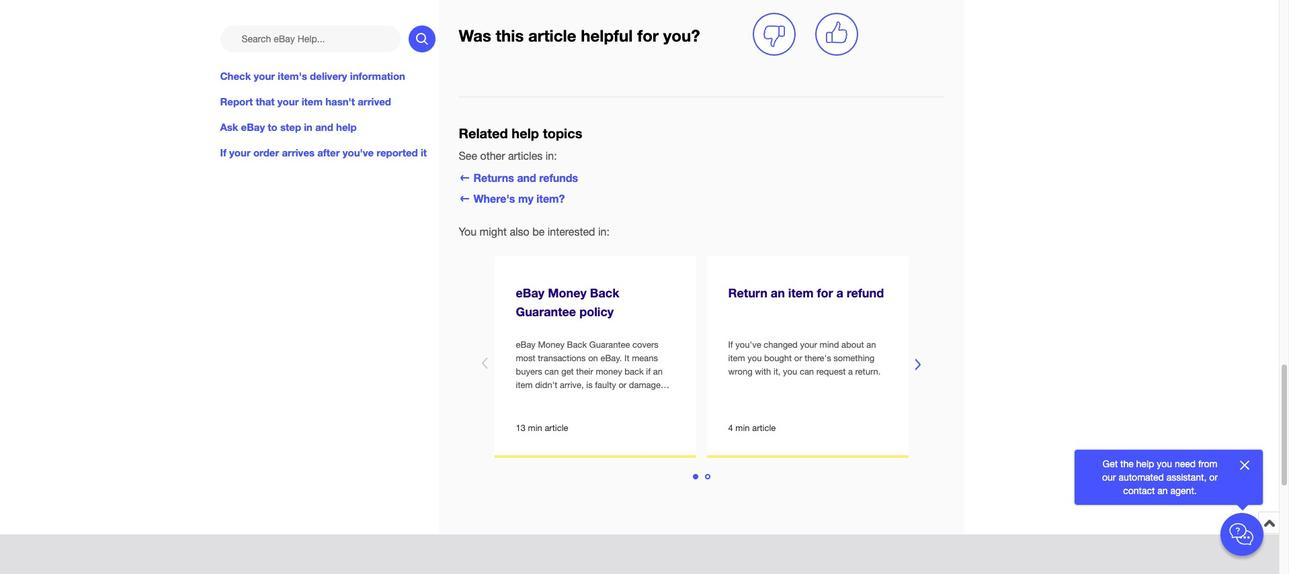 Task type: locate. For each thing, give the bounding box(es) containing it.
be
[[532, 226, 545, 238]]

guarantee up ebay.
[[589, 340, 630, 350]]

0 vertical spatial back
[[590, 286, 619, 300]]

1 vertical spatial for
[[817, 286, 833, 300]]

1 horizontal spatial a
[[848, 367, 853, 377]]

or left doesn't
[[516, 394, 524, 404]]

from
[[1198, 459, 1218, 470]]

0 horizontal spatial can
[[545, 367, 559, 377]]

1 vertical spatial ebay
[[516, 286, 545, 300]]

1 vertical spatial and
[[517, 171, 536, 184]]

guarantee inside ebay money back guarantee policy
[[516, 305, 576, 319]]

0 horizontal spatial a
[[837, 286, 843, 300]]

0 horizontal spatial min
[[528, 423, 542, 434]]

arrive,
[[560, 381, 584, 391]]

1 vertical spatial a
[[848, 367, 853, 377]]

can down there's
[[800, 367, 814, 377]]

if inside if you've changed your mind about an item you bought or there's something wrong with it, you can request a return.
[[728, 340, 733, 350]]

item up wrong
[[728, 354, 745, 364]]

returns and refunds link
[[459, 171, 578, 184]]

you've
[[343, 147, 374, 159], [736, 340, 761, 350]]

refund
[[847, 286, 884, 300]]

0 horizontal spatial back
[[567, 340, 587, 350]]

the down is
[[585, 394, 597, 404]]

1 horizontal spatial guarantee
[[589, 340, 630, 350]]

item down buyers
[[516, 381, 533, 391]]

assistant,
[[1167, 473, 1207, 483]]

money
[[548, 286, 587, 300], [538, 340, 565, 350]]

help up articles
[[512, 125, 539, 141]]

in:
[[546, 150, 557, 162], [598, 226, 610, 238]]

min for return an item for a refund
[[736, 423, 750, 434]]

min
[[528, 423, 542, 434], [736, 423, 750, 434]]

0 horizontal spatial if
[[220, 147, 226, 159]]

article
[[528, 26, 576, 45], [545, 423, 568, 434], [752, 423, 776, 434]]

you
[[459, 226, 477, 238]]

ebay up most
[[516, 340, 536, 350]]

can inside ebay money back guarantee covers most transactions on ebay. it means buyers can get their money back if an item didn't arrive, is faulty or damaged, or doesn't match the listing.
[[545, 367, 559, 377]]

ebay money back guarantee covers most transactions on ebay. it means buyers can get their money back if an item didn't arrive, is faulty or damaged, or doesn't match the listing.
[[516, 340, 668, 404]]

your up there's
[[800, 340, 817, 350]]

you've up wrong
[[736, 340, 761, 350]]

0 vertical spatial and
[[315, 121, 333, 133]]

transactions
[[538, 354, 586, 364]]

back up policy
[[590, 286, 619, 300]]

get
[[1103, 459, 1118, 470]]

an inside get the help you need from our automated assistant, or contact an agent.
[[1158, 486, 1168, 497]]

an left 'agent.'
[[1158, 486, 1168, 497]]

you right it,
[[783, 367, 797, 377]]

item
[[302, 95, 323, 108], [788, 286, 814, 300], [728, 354, 745, 364], [516, 381, 533, 391]]

the
[[585, 394, 597, 404], [1121, 459, 1134, 470]]

money up transactions
[[538, 340, 565, 350]]

can up didn't
[[545, 367, 559, 377]]

1 vertical spatial if
[[728, 340, 733, 350]]

0 vertical spatial ebay
[[241, 121, 265, 133]]

help inside get the help you need from our automated assistant, or contact an agent.
[[1136, 459, 1154, 470]]

can
[[545, 367, 559, 377], [800, 367, 814, 377]]

article right "this"
[[528, 26, 576, 45]]

back up transactions
[[567, 340, 587, 350]]

item inside ebay money back guarantee covers most transactions on ebay. it means buyers can get their money back if an item didn't arrive, is faulty or damaged, or doesn't match the listing.
[[516, 381, 533, 391]]

ebay left to on the left top
[[241, 121, 265, 133]]

0 vertical spatial for
[[637, 26, 659, 45]]

return.
[[855, 367, 881, 377]]

arrives
[[282, 147, 315, 159]]

see other articles in:
[[459, 150, 557, 162]]

0 horizontal spatial you've
[[343, 147, 374, 159]]

back for policy
[[590, 286, 619, 300]]

if you've changed your mind about an item you bought or there's something wrong with it, you can request a return.
[[728, 340, 881, 377]]

2 vertical spatial you
[[1157, 459, 1172, 470]]

for left refund
[[817, 286, 833, 300]]

0 vertical spatial in:
[[546, 150, 557, 162]]

back inside ebay money back guarantee covers most transactions on ebay. it means buyers can get their money back if an item didn't arrive, is faulty or damaged, or doesn't match the listing.
[[567, 340, 587, 350]]

buyers
[[516, 367, 542, 377]]

item?
[[537, 193, 565, 205]]

min for ebay money back guarantee policy
[[528, 423, 542, 434]]

can inside if you've changed your mind about an item you bought or there's something wrong with it, you can request a return.
[[800, 367, 814, 377]]

0 horizontal spatial help
[[336, 121, 357, 133]]

0 vertical spatial you
[[748, 354, 762, 364]]

0 vertical spatial if
[[220, 147, 226, 159]]

an right about
[[867, 340, 876, 350]]

0 vertical spatial money
[[548, 286, 587, 300]]

or left there's
[[794, 354, 802, 364]]

1 vertical spatial guarantee
[[589, 340, 630, 350]]

guarantee up transactions
[[516, 305, 576, 319]]

and right the in
[[315, 121, 333, 133]]

1 horizontal spatial min
[[736, 423, 750, 434]]

if your order arrives after you've reported it
[[220, 147, 427, 159]]

you left "need"
[[1157, 459, 1172, 470]]

also
[[510, 226, 530, 238]]

item down check your item's delivery information
[[302, 95, 323, 108]]

helpful
[[581, 26, 633, 45]]

report that your item hasn't arrived link
[[220, 94, 435, 109]]

is
[[586, 381, 593, 391]]

1 horizontal spatial can
[[800, 367, 814, 377]]

their
[[576, 367, 593, 377]]

article for 4
[[752, 423, 776, 434]]

was
[[459, 26, 491, 45]]

1 horizontal spatial you
[[783, 367, 797, 377]]

listing.
[[600, 394, 625, 404]]

2 min from the left
[[736, 423, 750, 434]]

money up policy
[[548, 286, 587, 300]]

0 horizontal spatial for
[[637, 26, 659, 45]]

1 vertical spatial you
[[783, 367, 797, 377]]

money inside ebay money back guarantee policy
[[548, 286, 587, 300]]

and up my
[[517, 171, 536, 184]]

a inside if you've changed your mind about an item you bought or there's something wrong with it, you can request a return.
[[848, 367, 853, 377]]

you up with in the right of the page
[[748, 354, 762, 364]]

0 vertical spatial guarantee
[[516, 305, 576, 319]]

1 horizontal spatial you've
[[736, 340, 761, 350]]

a down something
[[848, 367, 853, 377]]

an
[[771, 286, 785, 300], [867, 340, 876, 350], [653, 367, 663, 377], [1158, 486, 1168, 497]]

or inside if you've changed your mind about an item you bought or there's something wrong with it, you can request a return.
[[794, 354, 802, 364]]

check your item's delivery information
[[220, 70, 405, 82]]

on
[[588, 354, 598, 364]]

if down ask
[[220, 147, 226, 159]]

ebay inside ebay money back guarantee policy
[[516, 286, 545, 300]]

guarantee for covers
[[589, 340, 630, 350]]

2 can from the left
[[800, 367, 814, 377]]

in
[[304, 121, 313, 133]]

an right if
[[653, 367, 663, 377]]

2 horizontal spatial you
[[1157, 459, 1172, 470]]

min right 4
[[736, 423, 750, 434]]

1 horizontal spatial and
[[517, 171, 536, 184]]

article for 13
[[545, 423, 568, 434]]

1 horizontal spatial help
[[512, 125, 539, 141]]

1 vertical spatial back
[[567, 340, 587, 350]]

0 vertical spatial the
[[585, 394, 597, 404]]

after
[[317, 147, 340, 159]]

1 horizontal spatial the
[[1121, 459, 1134, 470]]

you've right 'after'
[[343, 147, 374, 159]]

and
[[315, 121, 333, 133], [517, 171, 536, 184]]

that
[[256, 95, 275, 108]]

arrived
[[358, 95, 391, 108]]

your
[[254, 70, 275, 82], [277, 95, 299, 108], [229, 147, 251, 159], [800, 340, 817, 350]]

back inside ebay money back guarantee policy
[[590, 286, 619, 300]]

1 vertical spatial you've
[[736, 340, 761, 350]]

1 horizontal spatial in:
[[598, 226, 610, 238]]

ebay for ebay money back guarantee covers most transactions on ebay. it means buyers can get their money back if an item didn't arrive, is faulty or damaged, or doesn't match the listing.
[[516, 340, 536, 350]]

help up automated at the right of page
[[1136, 459, 1154, 470]]

0 horizontal spatial guarantee
[[516, 305, 576, 319]]

1 horizontal spatial if
[[728, 340, 733, 350]]

0 vertical spatial you've
[[343, 147, 374, 159]]

1 horizontal spatial for
[[817, 286, 833, 300]]

for left you?
[[637, 26, 659, 45]]

if
[[220, 147, 226, 159], [728, 340, 733, 350]]

most
[[516, 354, 536, 364]]

in: up the refunds
[[546, 150, 557, 162]]

ebay inside ebay money back guarantee covers most transactions on ebay. it means buyers can get their money back if an item didn't arrive, is faulty or damaged, or doesn't match the listing.
[[516, 340, 536, 350]]

a
[[837, 286, 843, 300], [848, 367, 853, 377]]

means
[[632, 354, 658, 364]]

if for if you've changed your mind about an item you bought or there's something wrong with it, you can request a return.
[[728, 340, 733, 350]]

money for ebay money back guarantee covers most transactions on ebay. it means buyers can get their money back if an item didn't arrive, is faulty or damaged, or doesn't match the listing.
[[538, 340, 565, 350]]

didn't
[[535, 381, 558, 391]]

get the help you need from our automated assistant, or contact an agent. tooltip
[[1096, 458, 1224, 498]]

report that your item hasn't arrived
[[220, 95, 391, 108]]

agent.
[[1171, 486, 1197, 497]]

the right get
[[1121, 459, 1134, 470]]

1 vertical spatial the
[[1121, 459, 1134, 470]]

1 vertical spatial money
[[538, 340, 565, 350]]

0 vertical spatial a
[[837, 286, 843, 300]]

1 can from the left
[[545, 367, 559, 377]]

0 horizontal spatial in:
[[546, 150, 557, 162]]

step
[[280, 121, 301, 133]]

1 min from the left
[[528, 423, 542, 434]]

back
[[625, 367, 644, 377]]

or
[[794, 354, 802, 364], [619, 381, 627, 391], [516, 394, 524, 404], [1209, 473, 1218, 483]]

0 horizontal spatial the
[[585, 394, 597, 404]]

article for was
[[528, 26, 576, 45]]

2 horizontal spatial help
[[1136, 459, 1154, 470]]

1 horizontal spatial back
[[590, 286, 619, 300]]

ebay
[[241, 121, 265, 133], [516, 286, 545, 300], [516, 340, 536, 350]]

if up wrong
[[728, 340, 733, 350]]

policy
[[580, 305, 614, 319]]

return
[[728, 286, 768, 300]]

contact
[[1123, 486, 1155, 497]]

mind
[[820, 340, 839, 350]]

in: right interested
[[598, 226, 610, 238]]

money inside ebay money back guarantee covers most transactions on ebay. it means buyers can get their money back if an item didn't arrive, is faulty or damaged, or doesn't match the listing.
[[538, 340, 565, 350]]

help down the hasn't
[[336, 121, 357, 133]]

2 vertical spatial ebay
[[516, 340, 536, 350]]

ebay money back guarantee policy
[[516, 286, 619, 319]]

or down from
[[1209, 473, 1218, 483]]

article right 4
[[752, 423, 776, 434]]

request
[[817, 367, 846, 377]]

check your item's delivery information link
[[220, 69, 435, 83]]

guarantee
[[516, 305, 576, 319], [589, 340, 630, 350]]

guarantee inside ebay money back guarantee covers most transactions on ebay. it means buyers can get their money back if an item didn't arrive, is faulty or damaged, or doesn't match the listing.
[[589, 340, 630, 350]]

article down match at left bottom
[[545, 423, 568, 434]]

a left refund
[[837, 286, 843, 300]]

your inside 'link'
[[277, 95, 299, 108]]

for
[[637, 26, 659, 45], [817, 286, 833, 300]]

ebay down you might also be interested in:
[[516, 286, 545, 300]]

covers
[[633, 340, 659, 350]]

your left order
[[229, 147, 251, 159]]

your right that
[[277, 95, 299, 108]]

damaged,
[[629, 381, 668, 391]]

your inside if you've changed your mind about an item you bought or there's something wrong with it, you can request a return.
[[800, 340, 817, 350]]

min right the '13' in the left bottom of the page
[[528, 423, 542, 434]]



Task type: describe. For each thing, give the bounding box(es) containing it.
related
[[459, 125, 508, 141]]

something
[[834, 354, 875, 364]]

money
[[596, 367, 622, 377]]

ebay.
[[601, 354, 622, 364]]

if
[[646, 367, 651, 377]]

4 min article
[[728, 423, 776, 434]]

check
[[220, 70, 251, 82]]

returns and refunds
[[474, 171, 578, 184]]

0 horizontal spatial you
[[748, 354, 762, 364]]

it
[[421, 147, 427, 159]]

money for ebay money back guarantee policy
[[548, 286, 587, 300]]

changed
[[764, 340, 798, 350]]

about
[[842, 340, 864, 350]]

order
[[253, 147, 279, 159]]

might
[[480, 226, 507, 238]]

where's my item? link
[[459, 193, 565, 205]]

get
[[561, 367, 574, 377]]

an inside if you've changed your mind about an item you bought or there's something wrong with it, you can request a return.
[[867, 340, 876, 350]]

an inside ebay money back guarantee covers most transactions on ebay. it means buyers can get their money back if an item didn't arrive, is faulty or damaged, or doesn't match the listing.
[[653, 367, 663, 377]]

4
[[728, 423, 733, 434]]

item's
[[278, 70, 307, 82]]

guarantee for policy
[[516, 305, 576, 319]]

articles
[[508, 150, 543, 162]]

ebay for ebay money back guarantee policy
[[516, 286, 545, 300]]

there's
[[805, 354, 831, 364]]

you've inside if you've changed your mind about an item you bought or there's something wrong with it, you can request a return.
[[736, 340, 761, 350]]

return an item for a refund
[[728, 286, 884, 300]]

hasn't
[[325, 95, 355, 108]]

related help topics
[[459, 125, 582, 141]]

you might also be interested in:
[[459, 226, 610, 238]]

automated
[[1119, 473, 1164, 483]]

13
[[516, 423, 526, 434]]

0 horizontal spatial and
[[315, 121, 333, 133]]

with
[[755, 367, 771, 377]]

other
[[480, 150, 505, 162]]

to
[[268, 121, 277, 133]]

the inside ebay money back guarantee covers most transactions on ebay. it means buyers can get their money back if an item didn't arrive, is faulty or damaged, or doesn't match the listing.
[[585, 394, 597, 404]]

my
[[518, 193, 534, 205]]

wrong
[[728, 367, 753, 377]]

returns
[[474, 171, 514, 184]]

or inside get the help you need from our automated assistant, or contact an agent.
[[1209, 473, 1218, 483]]

delivery
[[310, 70, 347, 82]]

ask ebay to step in and help link
[[220, 120, 435, 135]]

doesn't
[[526, 394, 556, 404]]

our
[[1102, 473, 1116, 483]]

you inside get the help you need from our automated assistant, or contact an agent.
[[1157, 459, 1172, 470]]

if for if your order arrives after you've reported it
[[220, 147, 226, 159]]

report
[[220, 95, 253, 108]]

it,
[[774, 367, 781, 377]]

you?
[[663, 26, 700, 45]]

information
[[350, 70, 405, 82]]

Search eBay Help... text field
[[220, 26, 400, 52]]

or right faulty
[[619, 381, 627, 391]]

ask ebay to step in and help
[[220, 121, 357, 133]]

reported
[[377, 147, 418, 159]]

see
[[459, 150, 477, 162]]

was this article helpful for you?
[[459, 26, 700, 45]]

it
[[625, 354, 630, 364]]

match
[[558, 394, 582, 404]]

back for covers
[[567, 340, 587, 350]]

item inside 'link'
[[302, 95, 323, 108]]

need
[[1175, 459, 1196, 470]]

get the help you need from our automated assistant, or contact an agent.
[[1102, 459, 1218, 497]]

where's
[[474, 193, 515, 205]]

your up that
[[254, 70, 275, 82]]

if your order arrives after you've reported it link
[[220, 145, 435, 160]]

item right return
[[788, 286, 814, 300]]

1 vertical spatial in:
[[598, 226, 610, 238]]

faulty
[[595, 381, 616, 391]]

item inside if you've changed your mind about an item you bought or there's something wrong with it, you can request a return.
[[728, 354, 745, 364]]

13 min article
[[516, 423, 568, 434]]

refunds
[[539, 171, 578, 184]]

this
[[496, 26, 524, 45]]

where's my item?
[[474, 193, 565, 205]]

ask
[[220, 121, 238, 133]]

interested
[[548, 226, 595, 238]]

bought
[[764, 354, 792, 364]]

an right return
[[771, 286, 785, 300]]

the inside get the help you need from our automated assistant, or contact an agent.
[[1121, 459, 1134, 470]]

topics
[[543, 125, 582, 141]]



Task type: vqa. For each thing, say whether or not it's contained in the screenshot.
min corresponding to Return an item for a refund
yes



